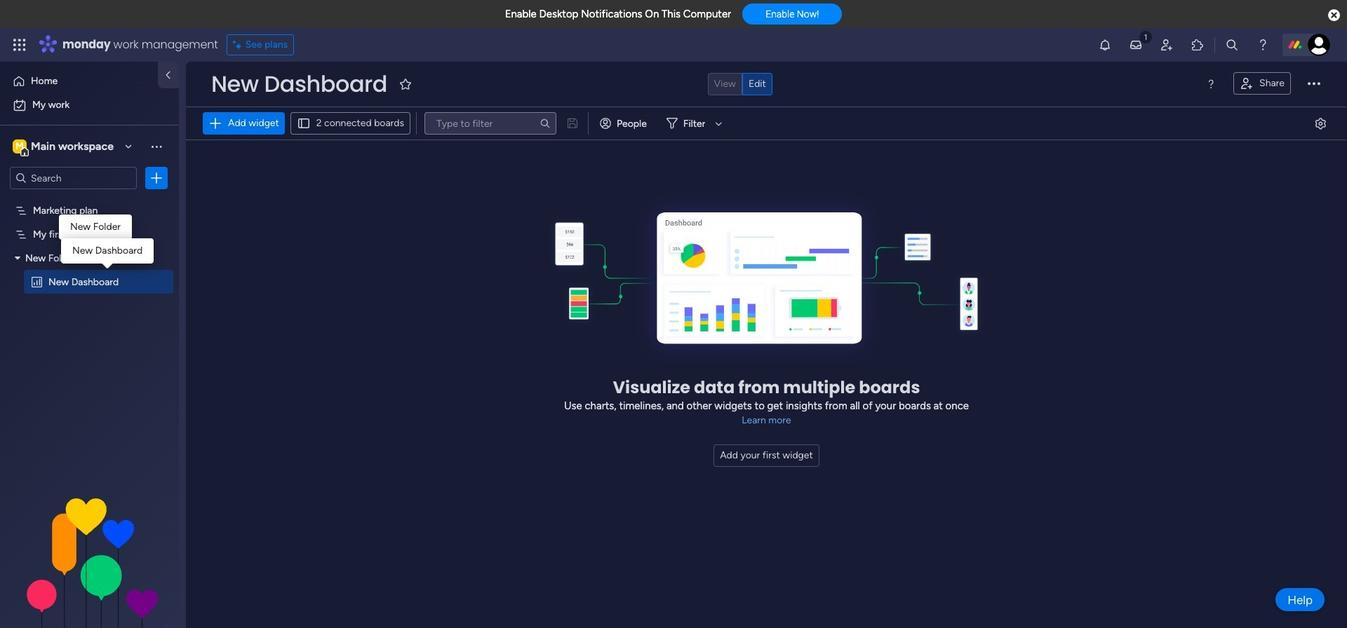 Task type: vqa. For each thing, say whether or not it's contained in the screenshot.
the bottommost option
yes



Task type: describe. For each thing, give the bounding box(es) containing it.
see plans image
[[233, 37, 245, 53]]

Filter dashboard by text search field
[[425, 112, 556, 135]]

Search in workspace field
[[29, 170, 117, 186]]

1 image
[[1139, 29, 1152, 45]]

1 horizontal spatial menu image
[[1205, 79, 1217, 90]]

search image
[[540, 118, 551, 129]]

public dashboard image
[[30, 275, 44, 288]]

1 vertical spatial option
[[8, 94, 170, 116]]

notifications image
[[1098, 38, 1112, 52]]

update feed image
[[1129, 38, 1143, 52]]

help image
[[1256, 38, 1270, 52]]

share image
[[1240, 76, 1254, 91]]

0 vertical spatial option
[[8, 70, 149, 93]]



Task type: locate. For each thing, give the bounding box(es) containing it.
select product image
[[13, 38, 27, 52]]

None search field
[[425, 112, 556, 135]]

john smith image
[[1308, 34, 1330, 56]]

2 vertical spatial option
[[0, 198, 179, 200]]

None field
[[208, 69, 391, 99]]

dapulse close image
[[1328, 8, 1340, 22]]

menu image
[[1205, 79, 1217, 90], [149, 139, 163, 153]]

options image
[[149, 171, 163, 185]]

option
[[8, 70, 149, 93], [8, 94, 170, 116], [0, 198, 179, 200]]

workspace selection element
[[10, 135, 121, 158]]

lottie animation element
[[0, 487, 179, 629]]

banner
[[186, 62, 1347, 140]]

lottie animation image
[[0, 487, 179, 629]]

invite members image
[[1160, 38, 1174, 52]]

search everything image
[[1225, 38, 1239, 52]]

menu image left share image
[[1205, 79, 1217, 90]]

list box
[[0, 195, 179, 483]]

0 vertical spatial menu image
[[1205, 79, 1217, 90]]

monday marketplace image
[[1191, 38, 1205, 52]]

1 vertical spatial menu image
[[149, 139, 163, 153]]

more options image
[[1308, 78, 1320, 91]]

menu image up the options image
[[149, 139, 163, 153]]

caret down image
[[15, 253, 20, 263]]

add to favorites image
[[399, 77, 413, 91]]

arrow down image
[[710, 115, 727, 132]]

0 horizontal spatial menu image
[[149, 139, 163, 153]]



